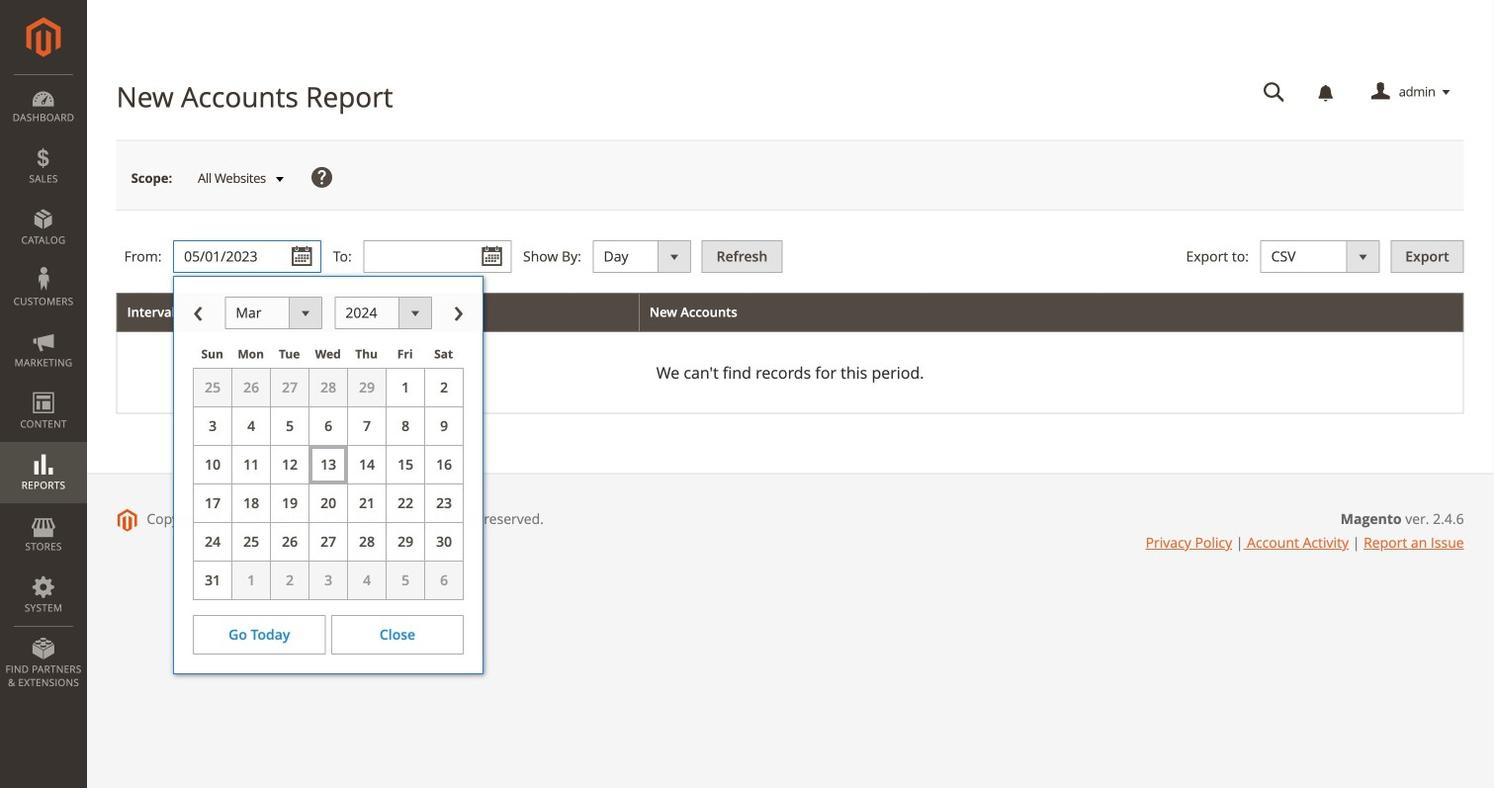 Task type: locate. For each thing, give the bounding box(es) containing it.
None text field
[[1250, 75, 1299, 110], [173, 240, 322, 273], [363, 240, 512, 273], [1250, 75, 1299, 110], [173, 240, 322, 273], [363, 240, 512, 273]]

menu bar
[[0, 74, 87, 699]]

magento admin panel image
[[26, 17, 61, 57]]



